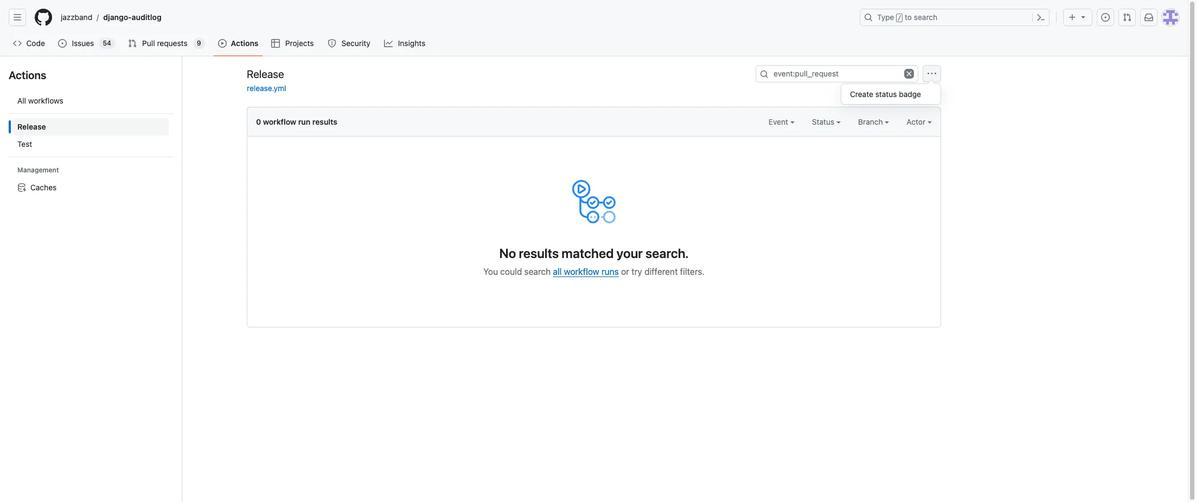Task type: locate. For each thing, give the bounding box(es) containing it.
search left all
[[524, 267, 551, 277]]

command palette image
[[1037, 13, 1046, 22]]

pull requests
[[142, 39, 188, 48]]

search image
[[760, 70, 769, 79]]

0 vertical spatial results
[[312, 117, 338, 126]]

status
[[812, 117, 837, 126]]

0 horizontal spatial workflow
[[263, 117, 296, 126]]

workflow right 0
[[263, 117, 296, 126]]

code image
[[13, 39, 22, 48]]

1 vertical spatial release
[[17, 122, 46, 131]]

actions right play icon
[[231, 39, 259, 48]]

actor button
[[907, 116, 932, 128]]

9
[[197, 39, 201, 47]]

None search field
[[756, 65, 919, 82]]

jazzband / django-auditlog
[[61, 12, 162, 22]]

1 horizontal spatial search
[[914, 12, 938, 22]]

0 horizontal spatial results
[[312, 117, 338, 126]]

filters.
[[680, 267, 705, 277]]

event
[[769, 117, 791, 126]]

actions up all
[[9, 69, 46, 81]]

search right to
[[914, 12, 938, 22]]

0 vertical spatial release
[[247, 68, 284, 80]]

/ left to
[[898, 14, 902, 22]]

runs
[[602, 267, 619, 277]]

issues
[[72, 39, 94, 48]]

actions
[[231, 39, 259, 48], [9, 69, 46, 81]]

all
[[553, 267, 562, 277]]

0 vertical spatial list
[[56, 9, 854, 26]]

no results matched your search.
[[499, 246, 689, 261]]

status button
[[812, 116, 841, 128]]

test link
[[13, 136, 169, 153]]

jazzband link
[[56, 9, 97, 26]]

release.yml
[[247, 84, 286, 93]]

workflow down matched
[[564, 267, 600, 277]]

workflows
[[28, 96, 63, 105]]

workflow
[[263, 117, 296, 126], [564, 267, 600, 277]]

event button
[[769, 116, 795, 128]]

results up all
[[519, 246, 559, 261]]

results
[[312, 117, 338, 126], [519, 246, 559, 261]]

0 vertical spatial workflow
[[263, 117, 296, 126]]

/ left the django-
[[97, 13, 99, 22]]

shield image
[[328, 39, 336, 48]]

results right run
[[312, 117, 338, 126]]

1 horizontal spatial results
[[519, 246, 559, 261]]

1 vertical spatial list
[[9, 88, 173, 201]]

1 horizontal spatial actions
[[231, 39, 259, 48]]

0 vertical spatial search
[[914, 12, 938, 22]]

0 horizontal spatial /
[[97, 13, 99, 22]]

your
[[617, 246, 643, 261]]

search
[[914, 12, 938, 22], [524, 267, 551, 277]]

show workflow options image
[[928, 69, 937, 78]]

0 vertical spatial git pull request image
[[1123, 13, 1132, 22]]

0 horizontal spatial search
[[524, 267, 551, 277]]

1 horizontal spatial release
[[247, 68, 284, 80]]

insights link
[[380, 35, 431, 52]]

github actions image
[[572, 180, 616, 224]]

list
[[56, 9, 854, 26], [9, 88, 173, 201]]

1 vertical spatial workflow
[[564, 267, 600, 277]]

create status badge button
[[842, 86, 941, 102]]

git pull request image left pull
[[128, 39, 137, 48]]

/ inside 'jazzband / django-auditlog'
[[97, 13, 99, 22]]

all workflows
[[17, 96, 63, 105]]

insights
[[398, 39, 426, 48]]

security link
[[323, 35, 376, 52]]

/ inside type / to search
[[898, 14, 902, 22]]

/ for jazzband
[[97, 13, 99, 22]]

could
[[500, 267, 522, 277]]

homepage image
[[35, 9, 52, 26]]

requests
[[157, 39, 188, 48]]

1 horizontal spatial workflow
[[564, 267, 600, 277]]

1 vertical spatial git pull request image
[[128, 39, 137, 48]]

all workflows link
[[13, 92, 169, 110]]

projects
[[285, 39, 314, 48]]

1 horizontal spatial /
[[898, 14, 902, 22]]

git pull request image left notifications icon
[[1123, 13, 1132, 22]]

table image
[[272, 39, 280, 48]]

0 horizontal spatial git pull request image
[[128, 39, 137, 48]]

1 horizontal spatial git pull request image
[[1123, 13, 1132, 22]]

0 horizontal spatial release
[[17, 122, 46, 131]]

type
[[877, 12, 895, 22]]

/
[[97, 13, 99, 22], [898, 14, 902, 22]]

all
[[17, 96, 26, 105]]

release
[[247, 68, 284, 80], [17, 122, 46, 131]]

release up release.yml 'link'
[[247, 68, 284, 80]]

matched
[[562, 246, 614, 261]]

release up test on the top left of page
[[17, 122, 46, 131]]

caches link
[[13, 179, 169, 196]]

code link
[[9, 35, 50, 52]]

git pull request image for issue opened image
[[1123, 13, 1132, 22]]

release inside the filter workflows element
[[17, 122, 46, 131]]

jazzband
[[61, 12, 92, 22]]

git pull request image
[[1123, 13, 1132, 22], [128, 39, 137, 48]]

0 horizontal spatial actions
[[9, 69, 46, 81]]

issue opened image
[[1102, 13, 1110, 22]]

release.yml link
[[247, 84, 286, 93]]

badge
[[899, 90, 921, 99]]



Task type: vqa. For each thing, say whether or not it's contained in the screenshot.
with to the middle
no



Task type: describe. For each thing, give the bounding box(es) containing it.
try
[[632, 267, 642, 277]]

play image
[[218, 39, 227, 48]]

or
[[621, 267, 629, 277]]

django-
[[103, 12, 132, 22]]

branch
[[858, 117, 885, 126]]

status
[[876, 90, 897, 99]]

triangle down image
[[1079, 12, 1088, 21]]

you
[[484, 267, 498, 277]]

list containing all workflows
[[9, 88, 173, 201]]

caches
[[30, 183, 57, 192]]

all workflow runs link
[[553, 267, 619, 277]]

different
[[645, 267, 678, 277]]

notifications image
[[1145, 13, 1154, 22]]

0
[[256, 117, 261, 126]]

type / to search
[[877, 12, 938, 22]]

1 vertical spatial search
[[524, 267, 551, 277]]

you could search all workflow runs or try different filters.
[[484, 267, 705, 277]]

issue opened image
[[58, 39, 67, 48]]

django-auditlog link
[[99, 9, 166, 26]]

54
[[103, 39, 111, 47]]

0 vertical spatial actions
[[231, 39, 259, 48]]

/ for type
[[898, 14, 902, 22]]

1 vertical spatial actions
[[9, 69, 46, 81]]

test
[[17, 139, 32, 149]]

list containing jazzband
[[56, 9, 854, 26]]

1 vertical spatial results
[[519, 246, 559, 261]]

code
[[26, 39, 45, 48]]

create status badge
[[850, 90, 921, 99]]

auditlog
[[132, 12, 162, 22]]

run
[[298, 117, 311, 126]]

search.
[[646, 246, 689, 261]]

actions link
[[214, 35, 263, 52]]

projects link
[[267, 35, 319, 52]]

filter workflows element
[[13, 118, 169, 153]]

management
[[17, 166, 59, 174]]

git pull request image for issue opened icon
[[128, 39, 137, 48]]

no
[[499, 246, 516, 261]]

clear filters image
[[905, 69, 914, 79]]

0 workflow run results
[[256, 117, 338, 126]]

security
[[342, 39, 370, 48]]

to
[[905, 12, 912, 22]]

create
[[850, 90, 874, 99]]

plus image
[[1068, 13, 1077, 22]]

pull
[[142, 39, 155, 48]]

actor
[[907, 117, 928, 126]]

graph image
[[384, 39, 393, 48]]

release link
[[13, 118, 169, 136]]



